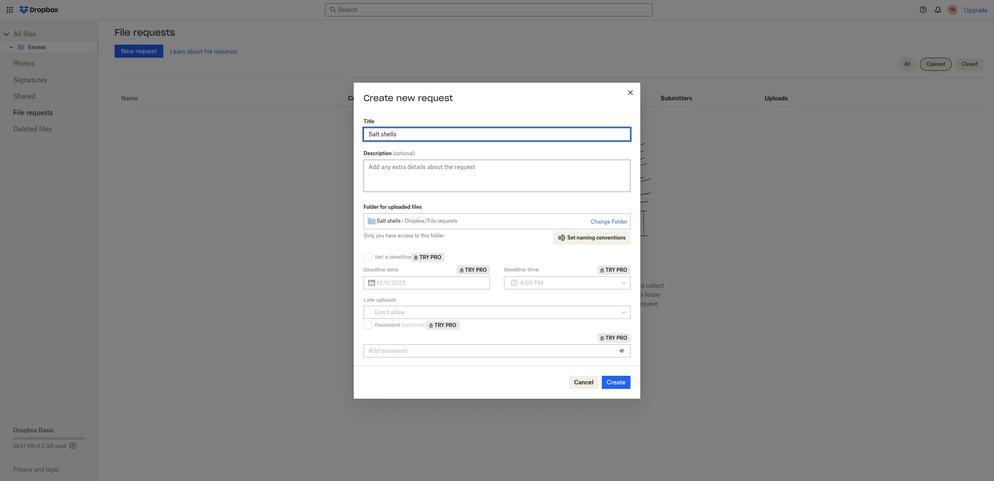 Task type: describe. For each thing, give the bounding box(es) containing it.
kb
[[27, 443, 34, 449]]

this
[[421, 232, 429, 239]]

28.57 kb of 2 gb used
[[13, 443, 66, 449]]

account
[[592, 282, 614, 289]]

folder inside request files from anyone, whether they have a dropbox account or not, and collect them in your dropbox. files will be automatically organized into a dropbox folder you choose. your privacy is important, so those who upload to your file request cannot access your dropbox account.
[[645, 291, 661, 298]]

is
[[513, 300, 518, 307]]

try for pro trial element above the or
[[606, 267, 616, 273]]

0 horizontal spatial column header
[[498, 80, 654, 106]]

created button
[[348, 93, 371, 103]]

legal
[[46, 466, 59, 473]]

pro trial element up in
[[457, 265, 490, 275]]

2
[[42, 443, 45, 449]]

someone?
[[579, 262, 629, 273]]

basic
[[38, 427, 54, 434]]

title
[[364, 118, 375, 124]]

all files tree
[[1, 27, 98, 54]]

deadline for deadline date
[[364, 267, 386, 273]]

privacy and legal
[[13, 466, 59, 473]]

pro trial element down them
[[426, 320, 460, 330]]

global header element
[[0, 0, 994, 20]]

organized
[[575, 291, 602, 298]]

choose.
[[456, 300, 477, 307]]

upgrade
[[964, 6, 988, 13]]

folder inside change folder 'button'
[[612, 218, 628, 225]]

deadline time
[[504, 267, 539, 273]]

2 vertical spatial your
[[541, 309, 552, 316]]

dropbox.
[[477, 291, 502, 298]]

need something from someone?
[[473, 262, 629, 273]]

have inside create new request dialog
[[386, 232, 396, 239]]

late uploads
[[364, 297, 396, 303]]

create new request
[[364, 92, 453, 103]]

change folder
[[591, 218, 628, 225]]

0 horizontal spatial folder
[[364, 204, 379, 210]]

0 horizontal spatial file
[[204, 48, 213, 55]]

shared
[[13, 92, 36, 100]]

from for someone?
[[553, 262, 576, 273]]

uploaded
[[388, 204, 411, 210]]

request inside request files from anyone, whether they have a dropbox account or not, and collect them in your dropbox. files will be automatically organized into a dropbox folder you choose. your privacy is important, so those who upload to your file request cannot access your dropbox account.
[[637, 300, 658, 307]]

password ( optional )
[[375, 322, 426, 328]]

account.
[[579, 309, 602, 316]]

Add any extra details about the request text field
[[364, 160, 631, 192]]

cancel
[[574, 379, 594, 386]]

get more space image
[[68, 441, 78, 451]]

dropbox basic
[[13, 427, 54, 434]]

important,
[[519, 300, 548, 307]]

created
[[348, 95, 371, 102]]

who
[[574, 300, 585, 307]]

requests right about
[[214, 48, 237, 55]]

pro trial element down this
[[411, 252, 445, 262]]

will
[[518, 291, 527, 298]]

new
[[396, 92, 415, 103]]

requests inside create new request dialog
[[437, 218, 457, 224]]

files for all files
[[23, 30, 36, 38]]

dropbox down not,
[[621, 291, 644, 298]]

learn
[[170, 48, 185, 55]]

your
[[478, 300, 491, 307]]

try for pro trial element underneath them
[[435, 322, 445, 328]]

upload
[[587, 300, 605, 307]]

change
[[591, 218, 610, 225]]

something
[[501, 262, 551, 273]]

all files
[[13, 30, 36, 38]]

automatically
[[537, 291, 574, 298]]

privacy
[[492, 300, 512, 307]]

optional for password ( optional )
[[404, 322, 424, 328]]

collect
[[646, 282, 664, 289]]

request inside dialog
[[418, 92, 453, 103]]

1 vertical spatial file requests
[[13, 109, 53, 117]]

28.57
[[13, 443, 26, 449]]

opened button
[[920, 58, 952, 71]]

need
[[473, 262, 498, 273]]

deleted files link
[[13, 121, 85, 137]]

in
[[457, 291, 462, 298]]

name
[[121, 95, 138, 102]]

date
[[387, 267, 399, 273]]

you inside create new request dialog
[[376, 232, 384, 239]]

deadline for deadline time
[[504, 267, 526, 273]]

optional for description ( optional )
[[395, 150, 414, 156]]

all for all
[[904, 61, 911, 67]]

salt
[[377, 218, 386, 224]]

0 vertical spatial your
[[464, 291, 476, 298]]

for
[[380, 204, 387, 210]]

dropbox up organized
[[568, 282, 591, 289]]

) for password ( optional )
[[424, 322, 426, 328]]

change folder button
[[591, 217, 628, 226]]

and inside request files from anyone, whether they have a dropbox account or not, and collect them in your dropbox. files will be automatically organized into a dropbox folder you choose. your privacy is important, so those who upload to your file request cannot access your dropbox account.
[[634, 282, 645, 289]]

anyone,
[[489, 282, 510, 289]]

0 horizontal spatial and
[[34, 466, 44, 473]]

pro trial element down "account."
[[597, 333, 631, 343]]

whether
[[512, 282, 534, 289]]

emotes link
[[17, 42, 91, 52]]

create button
[[602, 376, 631, 389]]

request
[[438, 282, 461, 289]]

those
[[557, 300, 572, 307]]

set for set naming conventions
[[567, 234, 576, 241]]

shells
[[387, 218, 401, 224]]

naming
[[577, 234, 595, 241]]

deadline
[[390, 254, 411, 260]]

dropbox/file
[[405, 218, 436, 224]]



Task type: vqa. For each thing, say whether or not it's contained in the screenshot.
not,
yes



Task type: locate. For each thing, give the bounding box(es) containing it.
1 vertical spatial you
[[445, 300, 455, 307]]

requests right dropbox/file
[[437, 218, 457, 224]]

uploads
[[376, 297, 396, 303]]

signatures
[[13, 76, 47, 84]]

1 horizontal spatial and
[[634, 282, 645, 289]]

1 horizontal spatial have
[[549, 282, 562, 289]]

0 horizontal spatial deadline
[[364, 267, 386, 273]]

1 horizontal spatial set
[[567, 234, 576, 241]]

set up deadline date in the left of the page
[[375, 254, 383, 260]]

files inside "link"
[[23, 30, 36, 38]]

access
[[398, 232, 413, 239], [521, 309, 539, 316]]

0 horizontal spatial create
[[364, 92, 394, 103]]

privacy and legal link
[[13, 466, 98, 473]]

you inside request files from anyone, whether they have a dropbox account or not, and collect them in your dropbox. files will be automatically organized into a dropbox folder you choose. your privacy is important, so those who upload to your file request cannot access your dropbox account.
[[445, 300, 455, 307]]

1 horizontal spatial (
[[401, 322, 404, 328]]

learn about file requests link
[[170, 48, 237, 55]]

requests up deleted files
[[26, 109, 53, 117]]

you down them
[[445, 300, 455, 307]]

deadline left date
[[364, 267, 386, 273]]

to inside request files from anyone, whether they have a dropbox account or not, and collect them in your dropbox. files will be automatically organized into a dropbox folder you choose. your privacy is important, so those who upload to your file request cannot access your dropbox account.
[[607, 300, 612, 307]]

1 vertical spatial file
[[13, 109, 24, 117]]

create
[[364, 92, 394, 103], [607, 379, 626, 386]]

try for pro trial element over in
[[465, 267, 475, 273]]

1 horizontal spatial access
[[521, 309, 539, 316]]

file requests link
[[13, 104, 85, 121]]

be
[[529, 291, 536, 298]]

create new request dialog
[[354, 83, 641, 399]]

and right not,
[[634, 282, 645, 289]]

create for create new request
[[364, 92, 394, 103]]

0 vertical spatial to
[[415, 232, 419, 239]]

access down the important,
[[521, 309, 539, 316]]

1 vertical spatial all
[[904, 61, 911, 67]]

None text field
[[377, 278, 485, 287]]

0 vertical spatial have
[[386, 232, 396, 239]]

1 vertical spatial optional
[[404, 322, 424, 328]]

of
[[36, 443, 40, 449]]

from up dropbox. at the bottom of page
[[475, 282, 488, 289]]

emotes
[[28, 44, 46, 50]]

create right cancel at right
[[607, 379, 626, 386]]

0 vertical spatial )
[[414, 150, 415, 156]]

requests
[[133, 27, 175, 38], [214, 48, 237, 55], [26, 109, 53, 117], [437, 218, 457, 224]]

cancel button
[[569, 376, 599, 389]]

Add password password field
[[369, 346, 616, 355]]

1 horizontal spatial a
[[563, 282, 566, 289]]

dropbox logo - go to the homepage image
[[16, 3, 61, 16]]

upgrade link
[[964, 6, 988, 13]]

•
[[402, 218, 404, 224]]

optional right password
[[404, 322, 424, 328]]

photos
[[13, 59, 34, 68]]

to inside create new request dialog
[[415, 232, 419, 239]]

you right only
[[376, 232, 384, 239]]

row
[[115, 80, 988, 107]]

try for pro trial element below "account."
[[606, 335, 616, 341]]

deadline
[[364, 267, 386, 273], [504, 267, 526, 273]]

folder right this
[[431, 232, 444, 239]]

learn about file requests
[[170, 48, 237, 55]]

privacy
[[13, 466, 33, 473]]

1 horizontal spatial create
[[607, 379, 626, 386]]

a
[[385, 254, 388, 260], [563, 282, 566, 289], [616, 291, 619, 298]]

0 vertical spatial (
[[393, 150, 395, 156]]

cannot
[[500, 309, 519, 316]]

0 vertical spatial all
[[13, 30, 21, 38]]

1 deadline from the left
[[364, 267, 386, 273]]

all inside "link"
[[13, 30, 21, 38]]

files inside request files from anyone, whether they have a dropbox account or not, and collect them in your dropbox. files will be automatically organized into a dropbox folder you choose. your privacy is important, so those who upload to your file request cannot access your dropbox account.
[[462, 282, 473, 289]]

set left naming
[[567, 234, 576, 241]]

2 horizontal spatial column header
[[765, 84, 798, 103]]

dropbox
[[568, 282, 591, 289], [621, 291, 644, 298], [554, 309, 577, 316], [13, 427, 37, 434]]

a right into
[[616, 291, 619, 298]]

to left this
[[415, 232, 419, 239]]

column header
[[498, 80, 654, 106], [661, 84, 694, 103], [765, 84, 798, 103]]

file inside request files from anyone, whether they have a dropbox account or not, and collect them in your dropbox. files will be automatically organized into a dropbox folder you choose. your privacy is important, so those who upload to your file request cannot access your dropbox account.
[[627, 300, 636, 307]]

your up choose.
[[464, 291, 476, 298]]

0 horizontal spatial (
[[393, 150, 395, 156]]

2 vertical spatial a
[[616, 291, 619, 298]]

pro trial element up the or
[[597, 265, 631, 275]]

create inside button
[[607, 379, 626, 386]]

0 horizontal spatial your
[[464, 291, 476, 298]]

you
[[376, 232, 384, 239], [445, 300, 455, 307]]

0 vertical spatial folder
[[364, 204, 379, 210]]

late
[[364, 297, 375, 303]]

file right about
[[204, 48, 213, 55]]

requests up learn
[[133, 27, 175, 38]]

file down not,
[[627, 300, 636, 307]]

gb
[[46, 443, 54, 449]]

1 vertical spatial to
[[607, 300, 612, 307]]

0 vertical spatial access
[[398, 232, 413, 239]]

0 horizontal spatial file requests
[[13, 109, 53, 117]]

1 vertical spatial a
[[563, 282, 566, 289]]

1 vertical spatial create
[[607, 379, 626, 386]]

Title text field
[[369, 130, 626, 139]]

signatures link
[[13, 72, 85, 88]]

1 horizontal spatial all
[[904, 61, 911, 67]]

1 vertical spatial your
[[614, 300, 626, 307]]

0 horizontal spatial have
[[386, 232, 396, 239]]

0 vertical spatial file
[[115, 27, 130, 38]]

so
[[549, 300, 556, 307]]

only
[[364, 232, 375, 239]]

0 horizontal spatial set
[[375, 254, 383, 260]]

file requests up learn
[[115, 27, 175, 38]]

optional right description
[[395, 150, 414, 156]]

have down the shells
[[386, 232, 396, 239]]

from
[[553, 262, 576, 273], [475, 282, 488, 289]]

1 vertical spatial set
[[375, 254, 383, 260]]

closed
[[962, 61, 978, 67]]

1 horizontal spatial column header
[[661, 84, 694, 103]]

0 horizontal spatial request
[[418, 92, 453, 103]]

file
[[204, 48, 213, 55], [627, 300, 636, 307]]

from up automatically at right
[[553, 262, 576, 273]]

or
[[616, 282, 621, 289]]

1 horizontal spatial folder
[[645, 291, 661, 298]]

your
[[464, 291, 476, 298], [614, 300, 626, 307], [541, 309, 552, 316]]

request
[[418, 92, 453, 103], [637, 300, 658, 307]]

0 horizontal spatial access
[[398, 232, 413, 239]]

set inside button
[[567, 234, 576, 241]]

) right password
[[424, 322, 426, 328]]

shared link
[[13, 88, 85, 104]]

them
[[442, 291, 456, 298]]

folder inside create new request dialog
[[431, 232, 444, 239]]

all up photos
[[13, 30, 21, 38]]

request files from anyone, whether they have a dropbox account or not, and collect them in your dropbox. files will be automatically organized into a dropbox folder you choose. your privacy is important, so those who upload to your file request cannot access your dropbox account.
[[438, 282, 664, 316]]

files for request files from anyone, whether they have a dropbox account or not, and collect them in your dropbox. files will be automatically organized into a dropbox folder you choose. your privacy is important, so those who upload to your file request cannot access your dropbox account.
[[462, 282, 473, 289]]

row containing name
[[115, 80, 988, 107]]

dropbox up '28.57'
[[13, 427, 37, 434]]

1 horizontal spatial file
[[115, 27, 130, 38]]

(
[[393, 150, 395, 156], [401, 322, 404, 328]]

not,
[[623, 282, 633, 289]]

from for anyone,
[[475, 282, 488, 289]]

( for description
[[393, 150, 395, 156]]

0 vertical spatial set
[[567, 234, 576, 241]]

all files link
[[13, 27, 98, 41]]

set for set a deadline
[[375, 254, 383, 260]]

a inside dialog
[[385, 254, 388, 260]]

conventions
[[596, 234, 626, 241]]

0 horizontal spatial folder
[[431, 232, 444, 239]]

from inside request files from anyone, whether they have a dropbox account or not, and collect them in your dropbox. files will be automatically organized into a dropbox folder you choose. your privacy is important, so those who upload to your file request cannot access your dropbox account.
[[475, 282, 488, 289]]

and left legal
[[34, 466, 44, 473]]

1 vertical spatial and
[[34, 466, 44, 473]]

access inside create new request dialog
[[398, 232, 413, 239]]

a up deadline date in the left of the page
[[385, 254, 388, 260]]

) right description
[[414, 150, 415, 156]]

1 horizontal spatial you
[[445, 300, 455, 307]]

1 vertical spatial folder
[[612, 218, 628, 225]]

to down into
[[607, 300, 612, 307]]

photos link
[[13, 55, 85, 72]]

salt shells • dropbox/file requests
[[377, 218, 457, 224]]

0 horizontal spatial to
[[415, 232, 419, 239]]

0 horizontal spatial you
[[376, 232, 384, 239]]

your down into
[[614, 300, 626, 307]]

0 vertical spatial optional
[[395, 150, 414, 156]]

( for password
[[401, 322, 404, 328]]

1 vertical spatial request
[[637, 300, 658, 307]]

access down •
[[398, 232, 413, 239]]

0 vertical spatial you
[[376, 232, 384, 239]]

0 horizontal spatial )
[[414, 150, 415, 156]]

description ( optional )
[[364, 150, 415, 156]]

1 vertical spatial file
[[627, 300, 636, 307]]

files inside create new request dialog
[[412, 204, 422, 210]]

0 vertical spatial file requests
[[115, 27, 175, 38]]

have up automatically at right
[[549, 282, 562, 289]]

time
[[528, 267, 539, 273]]

all for all files
[[13, 30, 21, 38]]

files
[[503, 291, 516, 298]]

dropbox down those
[[554, 309, 577, 316]]

1 vertical spatial from
[[475, 282, 488, 289]]

0 vertical spatial file
[[204, 48, 213, 55]]

( right description
[[393, 150, 395, 156]]

2 deadline from the left
[[504, 267, 526, 273]]

set naming conventions button
[[554, 231, 631, 244]]

try for pro trial element under this
[[420, 254, 429, 260]]

pro
[[431, 254, 441, 260], [476, 267, 487, 273], [617, 267, 627, 273], [446, 322, 456, 328], [617, 335, 627, 341]]

file requests up deleted files
[[13, 109, 53, 117]]

1 vertical spatial )
[[424, 322, 426, 328]]

a up automatically at right
[[563, 282, 566, 289]]

request down collect
[[637, 300, 658, 307]]

1 horizontal spatial folder
[[612, 218, 628, 225]]

0 vertical spatial request
[[418, 92, 453, 103]]

( right password
[[401, 322, 404, 328]]

folder down collect
[[645, 291, 661, 298]]

0 vertical spatial create
[[364, 92, 394, 103]]

1 horizontal spatial from
[[553, 262, 576, 273]]

0 horizontal spatial file
[[13, 109, 24, 117]]

try
[[420, 254, 429, 260], [465, 267, 475, 273], [606, 267, 616, 273], [435, 322, 445, 328], [606, 335, 616, 341]]

request right new
[[418, 92, 453, 103]]

closed button
[[955, 58, 985, 71]]

deadline up whether
[[504, 267, 526, 273]]

set
[[567, 234, 576, 241], [375, 254, 383, 260]]

all inside button
[[904, 61, 911, 67]]

create up title
[[364, 92, 394, 103]]

used
[[55, 443, 66, 449]]

have
[[386, 232, 396, 239], [549, 282, 562, 289]]

only you have access to this folder
[[364, 232, 444, 239]]

files up salt shells • dropbox/file requests
[[412, 204, 422, 210]]

optional
[[395, 150, 414, 156], [404, 322, 424, 328]]

file
[[115, 27, 130, 38], [13, 109, 24, 117]]

) for description ( optional )
[[414, 150, 415, 156]]

1 horizontal spatial file requests
[[115, 27, 175, 38]]

files for deleted files
[[39, 125, 52, 133]]

pro trial element
[[411, 252, 445, 262], [457, 265, 490, 275], [597, 265, 631, 275], [426, 320, 460, 330], [597, 333, 631, 343]]

access inside request files from anyone, whether they have a dropbox account or not, and collect them in your dropbox. files will be automatically organized into a dropbox folder you choose. your privacy is important, so those who upload to your file request cannot access your dropbox account.
[[521, 309, 539, 316]]

1 horizontal spatial file
[[627, 300, 636, 307]]

folder up conventions
[[612, 218, 628, 225]]

0 vertical spatial a
[[385, 254, 388, 260]]

0 horizontal spatial a
[[385, 254, 388, 260]]

deleted
[[13, 125, 37, 133]]

2 horizontal spatial your
[[614, 300, 626, 307]]

have inside request files from anyone, whether they have a dropbox account or not, and collect them in your dropbox. files will be automatically organized into a dropbox folder you choose. your privacy is important, so those who upload to your file request cannot access your dropbox account.
[[549, 282, 562, 289]]

1 vertical spatial folder
[[645, 291, 661, 298]]

your down so
[[541, 309, 552, 316]]

files up in
[[462, 282, 473, 289]]

files up the emotes
[[23, 30, 36, 38]]

set naming conventions
[[567, 234, 626, 241]]

about
[[187, 48, 203, 55]]

0 horizontal spatial all
[[13, 30, 21, 38]]

0 vertical spatial and
[[634, 282, 645, 289]]

1 vertical spatial have
[[549, 282, 562, 289]]

folder left for
[[364, 204, 379, 210]]

opened
[[927, 61, 945, 67]]

1 horizontal spatial request
[[637, 300, 658, 307]]

1 horizontal spatial to
[[607, 300, 612, 307]]

all button
[[898, 58, 917, 71]]

try pro
[[420, 254, 441, 260], [465, 267, 487, 273], [606, 267, 627, 273], [435, 322, 456, 328], [606, 335, 627, 341]]

0 vertical spatial folder
[[431, 232, 444, 239]]

1 vertical spatial access
[[521, 309, 539, 316]]

0 vertical spatial from
[[553, 262, 576, 273]]

deleted files
[[13, 125, 52, 133]]

1 horizontal spatial )
[[424, 322, 426, 328]]

1 horizontal spatial your
[[541, 309, 552, 316]]

deadline date
[[364, 267, 399, 273]]

2 horizontal spatial a
[[616, 291, 619, 298]]

files down file requests link
[[39, 125, 52, 133]]

file requests
[[115, 27, 175, 38], [13, 109, 53, 117]]

0 horizontal spatial from
[[475, 282, 488, 289]]

files
[[23, 30, 36, 38], [39, 125, 52, 133], [412, 204, 422, 210], [462, 282, 473, 289]]

they
[[536, 282, 547, 289]]

all left opened
[[904, 61, 911, 67]]

description
[[364, 150, 392, 156]]

1 vertical spatial (
[[401, 322, 404, 328]]

1 horizontal spatial deadline
[[504, 267, 526, 273]]

folder for uploaded files
[[364, 204, 422, 210]]

create for create
[[607, 379, 626, 386]]



